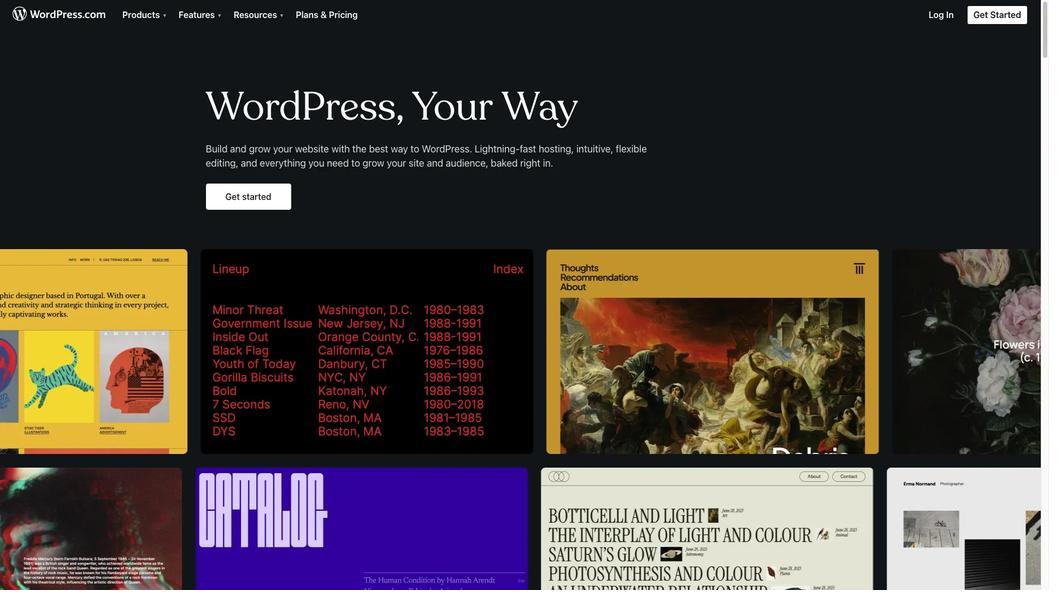 Task type: locate. For each thing, give the bounding box(es) containing it.
0 horizontal spatial to
[[352, 157, 360, 169]]

to down the
[[352, 157, 360, 169]]

site
[[409, 157, 425, 169]]

1 vertical spatial get
[[226, 192, 240, 201]]

and
[[230, 143, 247, 155], [241, 157, 257, 169], [427, 157, 444, 169]]

theme line image
[[206, 249, 539, 454]]

to
[[411, 143, 420, 155], [352, 157, 360, 169]]

grow
[[249, 143, 271, 155], [363, 157, 385, 169]]

1 horizontal spatial grow
[[363, 157, 385, 169]]

get inside wordpress.com element
[[974, 10, 989, 20]]

need
[[327, 157, 349, 169]]

1 vertical spatial grow
[[363, 157, 385, 169]]

0 vertical spatial your
[[273, 143, 293, 155]]

wordpress.com element
[[0, 0, 1042, 31]]

products button
[[116, 0, 172, 25]]

1 horizontal spatial to
[[411, 143, 420, 155]]

your way
[[412, 82, 578, 132]]

0 horizontal spatial get
[[226, 192, 240, 201]]

grow down best
[[363, 157, 385, 169]]

your up everything
[[273, 143, 293, 155]]

editing,
[[206, 157, 238, 169]]

get started link
[[961, 0, 1042, 25]]

right
[[521, 157, 541, 169]]

0 horizontal spatial your
[[273, 143, 293, 155]]

0 vertical spatial grow
[[249, 143, 271, 155]]

your
[[273, 143, 293, 155], [387, 157, 406, 169]]

and right site
[[427, 157, 444, 169]]

fast
[[520, 143, 537, 155]]

grow up everything
[[249, 143, 271, 155]]

0 horizontal spatial grow
[[249, 143, 271, 155]]

build and grow your website with the best way to wordpress. lightning-fast hosting, intuitive, flexible editing, and everything you need to grow your site and audience, baked right in.
[[206, 143, 647, 169]]

website
[[295, 143, 329, 155]]

best
[[369, 143, 389, 155]]

baked
[[491, 157, 518, 169]]

you
[[309, 157, 325, 169]]

hosting,
[[539, 143, 574, 155]]

1 horizontal spatial get
[[974, 10, 989, 20]]

0 vertical spatial get
[[974, 10, 989, 20]]

1 horizontal spatial your
[[387, 157, 406, 169]]

theme freddie image
[[0, 468, 178, 591]]

get
[[974, 10, 989, 20], [226, 192, 240, 201]]

log
[[929, 10, 945, 20]]

get started
[[226, 192, 271, 201]]

wordpress.
[[422, 143, 473, 155]]

1 vertical spatial to
[[352, 157, 360, 169]]

log in link
[[923, 0, 961, 25]]

plans
[[296, 10, 319, 20]]

your down way
[[387, 157, 406, 169]]

in.
[[543, 157, 554, 169]]

features button
[[172, 0, 227, 25]]

wordpress, your way
[[206, 82, 578, 132]]

pricing
[[329, 10, 358, 20]]

intuitive,
[[577, 143, 614, 155]]

to up site
[[411, 143, 420, 155]]

theme organizer image
[[0, 249, 193, 454]]

and up editing,
[[230, 143, 247, 155]]

log in
[[929, 10, 954, 20]]

wordpress.com navigation menu menu
[[0, 0, 1042, 591]]



Task type: vqa. For each thing, say whether or not it's contained in the screenshot.
rightmost the to
yes



Task type: describe. For each thing, give the bounding box(es) containing it.
started
[[242, 192, 271, 201]]

flexible
[[616, 143, 647, 155]]

and right editing,
[[241, 157, 257, 169]]

1 vertical spatial your
[[387, 157, 406, 169]]

in
[[947, 10, 954, 20]]

lightning-
[[475, 143, 520, 155]]

wordpress,
[[206, 82, 404, 132]]

products
[[122, 10, 162, 20]]

get for get started
[[974, 10, 989, 20]]

theme erma image
[[884, 468, 1050, 591]]

&
[[321, 10, 327, 20]]

theme luminance image
[[538, 468, 871, 591]]

wordpress.com logo image
[[13, 5, 106, 25]]

plans & pricing
[[296, 10, 358, 20]]

build
[[206, 143, 228, 155]]

the
[[353, 143, 367, 155]]

started
[[991, 10, 1022, 20]]

0 vertical spatial to
[[411, 143, 420, 155]]

features
[[179, 10, 217, 20]]

theme covr image
[[898, 249, 1050, 454]]

everything
[[260, 157, 306, 169]]

resources
[[234, 10, 279, 20]]

way
[[391, 143, 408, 155]]

plans & pricing link
[[289, 0, 365, 25]]

with
[[332, 143, 350, 155]]

get started
[[974, 10, 1022, 20]]

get for get started
[[226, 192, 240, 201]]

resources button
[[227, 0, 289, 25]]

theme issue image
[[552, 249, 885, 454]]

audience,
[[446, 157, 489, 169]]

theme ctlg image
[[192, 468, 525, 591]]

get started link
[[206, 184, 291, 210]]



